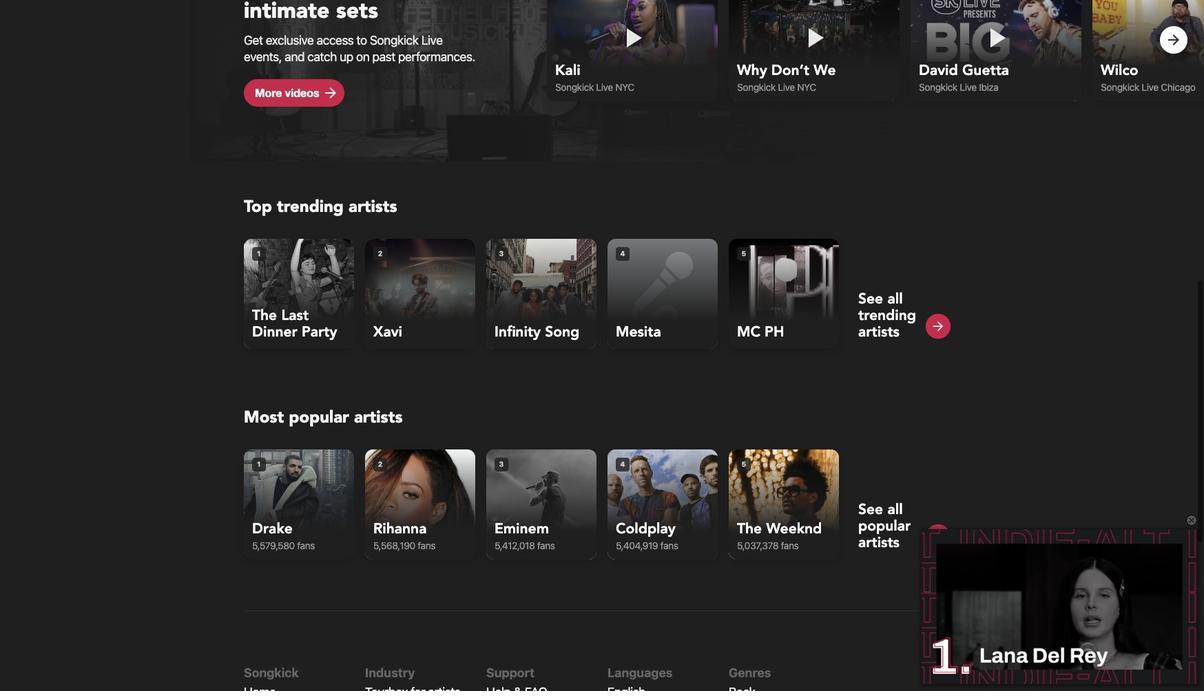 Task type: locate. For each thing, give the bounding box(es) containing it.
songkick inside wilco songkick live chicago
[[1101, 82, 1139, 93]]

0 horizontal spatial popular
[[289, 406, 349, 429]]

fans inside 'eminem 5,412,018 fans'
[[537, 540, 555, 552]]

1 1 from the top
[[257, 250, 261, 258]]

5
[[742, 250, 746, 258], [742, 460, 746, 469], [990, 535, 996, 548]]

1 vertical spatial see
[[858, 500, 883, 520]]

events,
[[244, 49, 282, 64]]

see inside see all trending artists
[[858, 289, 883, 309]]

3 fans from the left
[[537, 540, 555, 552]]

2
[[378, 250, 383, 258], [378, 460, 383, 469]]

support
[[486, 666, 535, 680]]

0 vertical spatial 5
[[742, 250, 746, 258]]

exclusive
[[266, 33, 314, 47]]

nyc
[[615, 82, 634, 93], [797, 82, 816, 93]]

ph
[[765, 322, 784, 342]]

2 for top trending artists
[[378, 250, 383, 258]]

1 vertical spatial the
[[737, 519, 762, 539]]

trending
[[277, 196, 344, 218], [858, 306, 916, 326]]

1 horizontal spatial nyc
[[797, 82, 816, 93]]

live inside "david guetta songkick live ibiza"
[[960, 82, 977, 93]]

drake 5,579,580 fans
[[252, 519, 315, 552]]

1 horizontal spatial popular
[[858, 517, 911, 537]]

fans inside rihanna 5,568,190 fans
[[418, 540, 436, 552]]

2 nyc from the left
[[797, 82, 816, 93]]

fans inside drake 5,579,580 fans
[[297, 540, 315, 552]]

coldplay 5,404,919 fans
[[616, 519, 678, 552]]

1 horizontal spatial top
[[971, 535, 988, 548]]

0 vertical spatial all
[[888, 289, 903, 309]]

1 vertical spatial popular
[[858, 517, 911, 537]]

fans
[[297, 540, 315, 552], [418, 540, 436, 552], [537, 540, 555, 552], [660, 540, 678, 552], [781, 540, 799, 552]]

4
[[620, 250, 625, 258], [620, 460, 625, 469]]

fans right the 5,579,580
[[297, 540, 315, 552]]

1 nyc from the left
[[615, 82, 634, 93]]

to
[[357, 33, 367, 47]]

1 vertical spatial 2
[[378, 460, 383, 469]]

all inside see all trending artists
[[888, 289, 903, 309]]

2 1 from the top
[[257, 460, 261, 469]]

fans down weeknd
[[781, 540, 799, 552]]

mc ph
[[737, 322, 784, 342]]

more videos link
[[244, 79, 344, 107]]

party
[[302, 322, 337, 342]]

1 3 from the top
[[499, 250, 504, 258]]

songkick inside "david guetta songkick live ibiza"
[[919, 82, 958, 93]]

1 all from the top
[[888, 289, 903, 309]]

1 vertical spatial 4
[[620, 460, 625, 469]]

1 4 from the top
[[620, 250, 625, 258]]

fans down rihanna
[[418, 540, 436, 552]]

0 vertical spatial 2
[[378, 250, 383, 258]]

fans down coldplay
[[660, 540, 678, 552]]

videos
[[285, 86, 319, 99]]

xavi
[[373, 322, 402, 342]]

top
[[244, 196, 272, 218], [971, 535, 988, 548]]

see all popular artists
[[858, 500, 911, 553]]

david guetta songkick live ibiza
[[919, 61, 1009, 93]]

the up 5,037,378
[[737, 519, 762, 539]]

0 horizontal spatial the
[[252, 306, 277, 326]]

5,568,190
[[373, 540, 415, 552]]

performances.
[[398, 49, 475, 64]]

fans inside the coldplay 5,404,919 fans
[[660, 540, 678, 552]]

4 fans from the left
[[660, 540, 678, 552]]

infinity song
[[495, 322, 580, 342]]

1 vertical spatial 5
[[742, 460, 746, 469]]

0 vertical spatial trending
[[277, 196, 344, 218]]

3
[[499, 250, 504, 258], [499, 460, 504, 469]]

indiealt
[[998, 535, 1032, 548]]

0 vertical spatial 4
[[620, 250, 625, 258]]

5 fans from the left
[[781, 540, 799, 552]]

1 horizontal spatial trending
[[858, 306, 916, 326]]

fans for coldplay
[[660, 540, 678, 552]]

2 for most popular artists
[[378, 460, 383, 469]]

all
[[888, 289, 903, 309], [888, 500, 903, 520]]

all inside see all popular artists
[[888, 500, 903, 520]]

0 vertical spatial popular
[[289, 406, 349, 429]]

0 vertical spatial 3
[[499, 250, 504, 258]]

catch
[[307, 49, 337, 64]]

the left last at the top
[[252, 306, 277, 326]]

artists
[[349, 196, 397, 218], [858, 322, 900, 342], [354, 406, 403, 429], [858, 533, 900, 553]]

1 vertical spatial all
[[888, 500, 903, 520]]

1 vertical spatial 3
[[499, 460, 504, 469]]

the inside the weeknd 5,037,378 fans
[[737, 519, 762, 539]]

fans inside the weeknd 5,037,378 fans
[[781, 540, 799, 552]]

1 vertical spatial trending
[[858, 306, 916, 326]]

2 3 from the top
[[499, 460, 504, 469]]

most popular artists
[[244, 406, 403, 429]]

1
[[257, 250, 261, 258], [257, 460, 261, 469]]

the weeknd 5,037,378 fans
[[737, 519, 822, 552]]

5 for top trending artists
[[742, 250, 746, 258]]

dinner
[[252, 322, 297, 342]]

2 all from the top
[[888, 500, 903, 520]]

0 horizontal spatial nyc
[[615, 82, 634, 93]]

songkick inside the why don't we songkick live nyc
[[737, 82, 776, 93]]

2 fans from the left
[[418, 540, 436, 552]]

0 vertical spatial top
[[244, 196, 272, 218]]

1 2 from the top
[[378, 250, 383, 258]]

the last dinner party
[[252, 306, 337, 342]]

2 see from the top
[[858, 500, 883, 520]]

0 vertical spatial see
[[858, 289, 883, 309]]

songkick top 5 indiealt ep13
[[929, 535, 1052, 548]]

song
[[545, 322, 580, 342]]

5,037,378
[[737, 540, 779, 552]]

last
[[281, 306, 309, 326]]

and
[[285, 49, 305, 64]]

songkick
[[370, 33, 419, 47], [555, 82, 594, 93], [737, 82, 776, 93], [919, 82, 958, 93], [1101, 82, 1139, 93], [929, 535, 969, 548], [244, 666, 299, 680]]

4 for most popular artists
[[620, 460, 625, 469]]

why don't we songkick live nyc
[[737, 61, 836, 93]]

fans down eminem
[[537, 540, 555, 552]]

mesita
[[616, 322, 661, 342]]

popular
[[289, 406, 349, 429], [858, 517, 911, 537]]

2 4 from the top
[[620, 460, 625, 469]]

see inside see all popular artists
[[858, 500, 883, 520]]

0 vertical spatial 1
[[257, 250, 261, 258]]

5,404,919
[[616, 540, 658, 552]]

see
[[858, 289, 883, 309], [858, 500, 883, 520]]

1 vertical spatial 1
[[257, 460, 261, 469]]

4 for top trending artists
[[620, 250, 625, 258]]

3 for top trending artists
[[499, 250, 504, 258]]

2 2 from the top
[[378, 460, 383, 469]]

1 fans from the left
[[297, 540, 315, 552]]

the
[[252, 306, 277, 326], [737, 519, 762, 539]]

the inside the last dinner party
[[252, 306, 277, 326]]

industry
[[365, 666, 415, 680]]

0 vertical spatial the
[[252, 306, 277, 326]]

1 see from the top
[[858, 289, 883, 309]]

live
[[421, 33, 443, 47], [596, 82, 613, 93], [778, 82, 795, 93], [960, 82, 977, 93], [1142, 82, 1159, 93]]

1 horizontal spatial the
[[737, 519, 762, 539]]



Task type: describe. For each thing, give the bounding box(es) containing it.
64
[[993, 551, 1003, 563]]

artists inside see all popular artists
[[858, 533, 900, 553]]

5,579,580
[[252, 540, 295, 552]]

see for most popular artists
[[858, 500, 883, 520]]

david
[[919, 61, 958, 81]]

past
[[372, 49, 395, 64]]

weeknd
[[766, 519, 822, 539]]

see all trending artists
[[858, 289, 916, 342]]

drake
[[252, 519, 293, 539]]

chicago
[[1161, 82, 1196, 93]]

coldplay
[[616, 519, 676, 539]]

eminem 5,412,018 fans
[[495, 519, 555, 552]]

don't
[[771, 61, 809, 81]]

2 vertical spatial 5
[[990, 535, 996, 548]]

see for top trending artists
[[858, 289, 883, 309]]

1.9m
[[946, 551, 963, 563]]

0 horizontal spatial trending
[[277, 196, 344, 218]]

rihanna 5,568,190 fans
[[373, 519, 436, 552]]

the for 5,037,378
[[737, 519, 762, 539]]

most
[[244, 406, 284, 429]]

up
[[340, 49, 353, 64]]

we
[[814, 61, 836, 81]]

get exclusive access to songkick live events, and catch up on past performances.
[[244, 33, 475, 64]]

the for dinner
[[252, 306, 277, 326]]

see all popular artists link
[[858, 458, 952, 553]]

see all trending artists link
[[858, 247, 952, 342]]

wilco
[[1101, 61, 1138, 81]]

live inside get exclusive access to songkick live events, and catch up on past performances.
[[421, 33, 443, 47]]

more
[[255, 86, 282, 99]]

live inside wilco songkick live chicago
[[1142, 82, 1159, 93]]

songkick inside kali songkick live nyc
[[555, 82, 594, 93]]

1 for top
[[257, 250, 261, 258]]

top trending artists
[[244, 196, 397, 218]]

get
[[244, 33, 263, 47]]

live inside kali songkick live nyc
[[596, 82, 613, 93]]

why
[[737, 61, 767, 81]]

nyc inside the why don't we songkick live nyc
[[797, 82, 816, 93]]

more videos
[[255, 86, 319, 99]]

ep13
[[1034, 535, 1052, 548]]

kali
[[555, 61, 580, 81]]

rihanna
[[373, 519, 427, 539]]

genres
[[729, 666, 771, 680]]

eminem
[[495, 519, 549, 539]]

nyc inside kali songkick live nyc
[[615, 82, 634, 93]]

0 horizontal spatial top
[[244, 196, 272, 218]]

infinity
[[495, 322, 541, 342]]

kali songkick live nyc
[[555, 61, 634, 93]]

on
[[356, 49, 370, 64]]

1 vertical spatial top
[[971, 535, 988, 548]]

mc
[[737, 322, 760, 342]]

live inside the why don't we songkick live nyc
[[778, 82, 795, 93]]

wilco songkick live chicago
[[1101, 61, 1196, 93]]

fans for drake
[[297, 540, 315, 552]]

artists inside see all trending artists
[[858, 322, 900, 342]]

languages
[[608, 666, 673, 680]]

5 for most popular artists
[[742, 460, 746, 469]]

access
[[317, 33, 354, 47]]

guetta
[[962, 61, 1009, 81]]

fans for eminem
[[537, 540, 555, 552]]

all for most popular artists
[[888, 500, 903, 520]]

5,412,018
[[495, 540, 535, 552]]

1 for most
[[257, 460, 261, 469]]

all for top trending artists
[[888, 289, 903, 309]]

fans for rihanna
[[418, 540, 436, 552]]

ibiza
[[979, 82, 999, 93]]

songkick inside get exclusive access to songkick live events, and catch up on past performances.
[[370, 33, 419, 47]]

3 for most popular artists
[[499, 460, 504, 469]]



Task type: vqa. For each thing, say whether or not it's contained in the screenshot.


